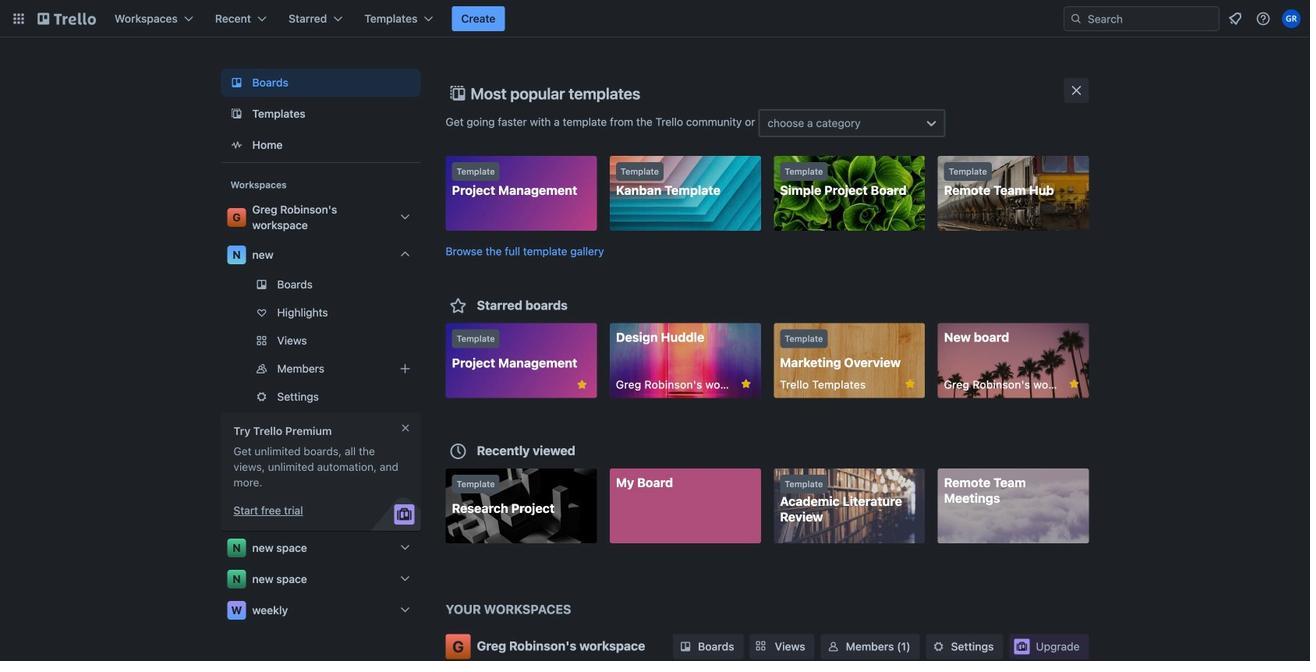 Task type: locate. For each thing, give the bounding box(es) containing it.
add image
[[396, 359, 414, 378]]

sm image
[[931, 639, 946, 655]]

greg robinson (gregrobinson96) image
[[1282, 9, 1301, 28]]

back to home image
[[37, 6, 96, 31]]

click to unstar this board. it will be removed from your starred list. image
[[739, 377, 753, 391]]

1 horizontal spatial sm image
[[826, 639, 841, 655]]

0 horizontal spatial sm image
[[678, 639, 693, 655]]

sm image
[[678, 639, 693, 655], [826, 639, 841, 655]]

Search field
[[1082, 8, 1219, 30]]

1 sm image from the left
[[678, 639, 693, 655]]

template board image
[[227, 104, 246, 123]]



Task type: describe. For each thing, give the bounding box(es) containing it.
click to unstar this board. it will be removed from your starred list. image
[[575, 378, 589, 392]]

search image
[[1070, 12, 1082, 25]]

open information menu image
[[1255, 11, 1271, 27]]

board image
[[227, 73, 246, 92]]

2 sm image from the left
[[826, 639, 841, 655]]

primary element
[[0, 0, 1310, 37]]

home image
[[227, 136, 246, 154]]

0 notifications image
[[1226, 9, 1245, 28]]



Task type: vqa. For each thing, say whether or not it's contained in the screenshot.
leftmost sm image
yes



